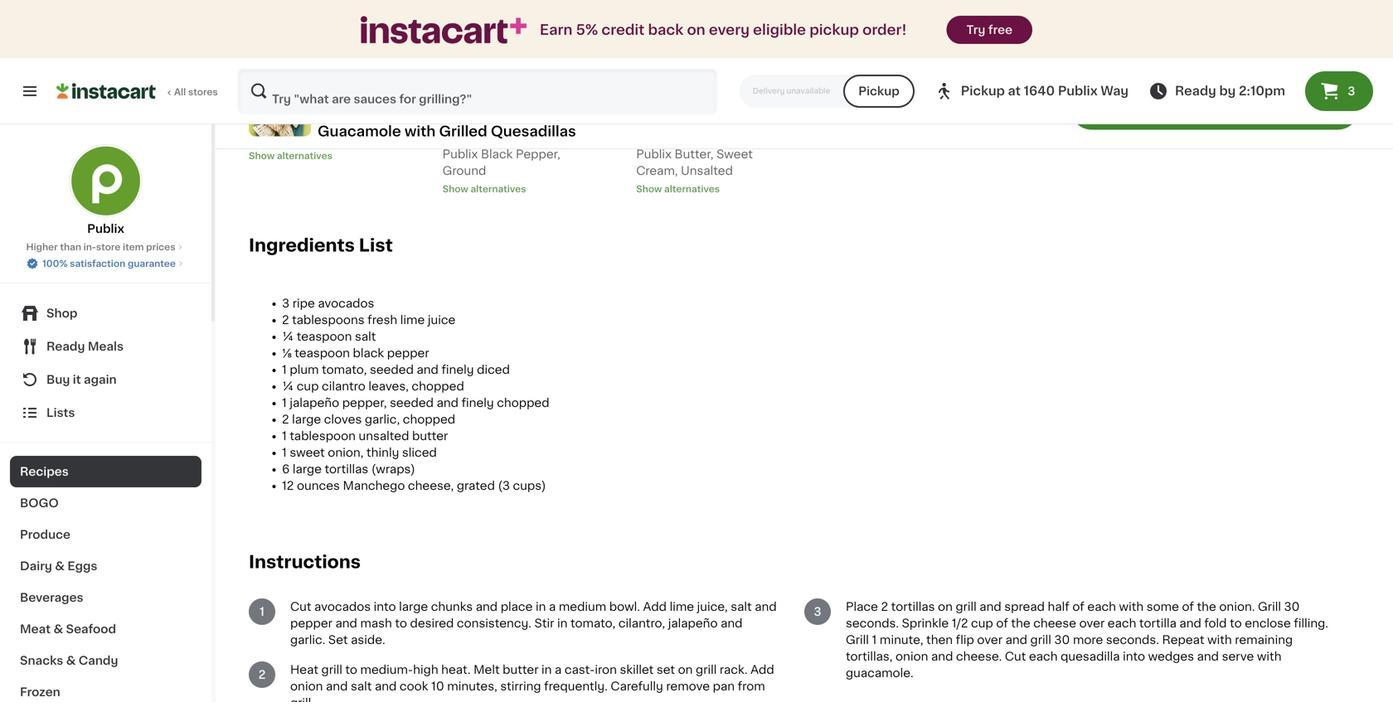 Task type: vqa. For each thing, say whether or not it's contained in the screenshot.
STOCK
no



Task type: locate. For each thing, give the bounding box(es) containing it.
large down 'sweet'
[[293, 463, 322, 475]]

of down "spread"
[[996, 618, 1008, 629]]

1 vertical spatial seeded
[[390, 397, 434, 409]]

0 horizontal spatial lime
[[400, 314, 425, 326]]

pepper inside 3 ripe avocados 2 tablespoons fresh lime juice ¼ teaspoon salt ⅛ teaspoon black pepper 1 plum tomato, seeded and finely diced ¼ cup cilantro leaves, chopped 1 jalapeño pepper, seeded and finely chopped 2 large cloves garlic, chopped 1 tablespoon unsalted butter 1 sweet onion, thinly sliced 6 large tortillas (wraps) 12 ounces manchego cheese, grated (3 cups)
[[387, 347, 429, 359]]

0 horizontal spatial pickup
[[858, 85, 900, 97]]

cut inside "place 2 tortillas on grill and spread half of each with some of the onion. grill 30 seconds. sprinkle 1/2 cup of the cheese over each tortilla and fold to enclose filling. grill 1 minute, then flip over and grill 30 more seconds. repeat with remaining tortillas, onion and cheese. cut each quesadilla into wedges and serve with guacamole."
[[1005, 651, 1026, 662]]

cloves
[[324, 414, 362, 425]]

1 horizontal spatial jalapeño
[[668, 618, 718, 629]]

pickup inside pickup at 1640 publix way popup button
[[961, 85, 1005, 97]]

into left "wedges" at the right bottom of the page
[[1123, 651, 1145, 662]]

a left cast-
[[555, 664, 562, 676]]

remove
[[666, 681, 710, 692]]

unsalted
[[681, 165, 733, 177]]

than
[[60, 243, 81, 252]]

teaspoon down search field
[[455, 115, 512, 127]]

1 vertical spatial black
[[353, 347, 384, 359]]

each
[[1087, 601, 1116, 613], [1108, 618, 1136, 629], [1029, 651, 1058, 662]]

1 vertical spatial unsalted
[[359, 430, 409, 442]]

fresh
[[367, 314, 397, 326]]

at
[[1008, 85, 1021, 97]]

unsalted
[[715, 115, 767, 127], [359, 430, 409, 442]]

tortillas up sprinkle on the bottom of page
[[891, 601, 935, 613]]

& inside dairy & eggs link
[[55, 561, 65, 572]]

on up remove
[[678, 664, 693, 676]]

1 horizontal spatial product group
[[442, 0, 585, 196]]

into
[[374, 601, 396, 613], [1123, 651, 1145, 662]]

0 vertical spatial onion
[[896, 651, 928, 662]]

publix inside ⅛ teaspoon black pepper publix black pepper, ground show alternatives
[[442, 148, 478, 160]]

cup right "1/2"
[[971, 618, 993, 629]]

tomato, down medium
[[570, 618, 616, 629]]

0 vertical spatial tablespoon
[[644, 115, 712, 127]]

black down fresh
[[353, 347, 384, 359]]

pepper up ground
[[442, 132, 486, 143]]

1 vertical spatial lime
[[670, 601, 694, 613]]

to inside heat grill to medium-high heat. melt butter in a cast-iron skillet set on grill rack. add onion and salt and cook 10 minutes, stirring frequently. carefully remove pan from grill.
[[345, 664, 357, 676]]

show alternatives button for sweet
[[636, 182, 779, 196]]

and up sliced
[[437, 397, 459, 409]]

1 vertical spatial cup
[[971, 618, 993, 629]]

in left cast-
[[542, 664, 552, 676]]

0 vertical spatial finely
[[442, 364, 474, 376]]

pickup inside pickup button
[[858, 85, 900, 97]]

2 increment quantity image from the left
[[752, 79, 772, 99]]

the down "spread"
[[1011, 618, 1030, 629]]

show alternatives button down salt
[[249, 149, 391, 162]]

express icon image
[[361, 16, 526, 44]]

(3
[[498, 480, 510, 492]]

butter inside heat grill to medium-high heat. melt butter in a cast-iron skillet set on grill rack. add onion and salt and cook 10 minutes, stirring frequently. carefully remove pan from grill.
[[503, 664, 539, 676]]

chopped right leaves,
[[412, 380, 464, 392]]

None search field
[[237, 68, 718, 114]]

2 horizontal spatial butter
[[636, 132, 673, 143]]

lime inside 3 ripe avocados 2 tablespoons fresh lime juice ¼ teaspoon salt ⅛ teaspoon black pepper 1 plum tomato, seeded and finely diced ¼ cup cilantro leaves, chopped 1 jalapeño pepper, seeded and finely chopped 2 large cloves garlic, chopped 1 tablespoon unsalted butter 1 sweet onion, thinly sliced 6 large tortillas (wraps) 12 ounces manchego cheese, grated (3 cups)
[[400, 314, 425, 326]]

2:10pm
[[1239, 85, 1285, 97]]

teaspoon up plum
[[295, 347, 350, 359]]

and up the set
[[335, 618, 357, 629]]

teaspoon up salt
[[263, 115, 320, 127]]

0 vertical spatial seconds.
[[846, 618, 899, 629]]

0 vertical spatial black
[[515, 115, 547, 127]]

publix inside ¼ teaspoon salt publix salt show alternatives
[[249, 132, 284, 143]]

high
[[413, 664, 438, 676]]

grill up enclose
[[1258, 601, 1281, 613]]

1 vertical spatial 30
[[1054, 634, 1070, 646]]

decrement quantity image
[[449, 79, 469, 99]]

1 horizontal spatial 3
[[814, 606, 821, 618]]

0 vertical spatial tomato,
[[322, 364, 367, 376]]

meat & seafood
[[20, 624, 116, 635]]

chopped up sliced
[[403, 414, 455, 425]]

1 vertical spatial onion
[[290, 681, 323, 692]]

alternatives down unsalted
[[664, 184, 720, 194]]

0 horizontal spatial ⅛
[[282, 347, 292, 359]]

publix link
[[69, 144, 142, 237]]

0 horizontal spatial product group
[[249, 0, 391, 162]]

0 vertical spatial a
[[549, 601, 556, 613]]

cut inside cut avocados into large chunks and place in a medium bowl. add lime juice, salt and pepper and mash to desired consistency. stir in tomato, cilantro, jalapeño and garlic. set aside.
[[290, 601, 311, 613]]

produce link
[[10, 519, 202, 551]]

back
[[648, 23, 684, 37]]

wedges
[[1148, 651, 1194, 662]]

1 horizontal spatial ⅛
[[442, 115, 452, 127]]

onion
[[896, 651, 928, 662], [290, 681, 323, 692]]

6
[[282, 463, 290, 475]]

ready by 2:10pm link
[[1148, 81, 1285, 101]]

⅛ teaspoon black pepper publix black pepper, ground show alternatives
[[442, 115, 560, 194]]

1 vertical spatial tomato,
[[570, 618, 616, 629]]

show inside ¼ teaspoon salt publix salt show alternatives
[[249, 151, 275, 160]]

1 product group from the left
[[249, 0, 391, 162]]

cut up garlic.
[[290, 601, 311, 613]]

0 horizontal spatial black
[[353, 347, 384, 359]]

1 vertical spatial tortillas
[[891, 601, 935, 613]]

1 vertical spatial ⅛
[[282, 347, 292, 359]]

30 up filling.
[[1284, 601, 1300, 613]]

pepper up garlic.
[[290, 618, 332, 629]]

teaspoon inside ⅛ teaspoon black pepper publix black pepper, ground show alternatives
[[455, 115, 512, 127]]

try free
[[966, 24, 1013, 36]]

ripe
[[292, 298, 315, 309]]

& for snacks
[[66, 655, 76, 667]]

alternatives down the black
[[471, 184, 526, 194]]

increment quantity image down eligible
[[752, 79, 772, 99]]

¼ teaspoon salt publix salt show alternatives
[[249, 115, 345, 160]]

and down juice,
[[721, 618, 743, 629]]

2 vertical spatial add
[[751, 664, 774, 676]]

a up stir
[[549, 601, 556, 613]]

higher than in-store item prices link
[[26, 240, 185, 254]]

0 horizontal spatial tortillas
[[325, 463, 368, 475]]

& right "meat"
[[53, 624, 63, 635]]

product group containing ⅛ teaspoon black pepper
[[442, 0, 585, 196]]

show alternatives button down the black
[[442, 182, 585, 196]]

to down 2:10pm
[[1258, 100, 1273, 114]]

onion.
[[1219, 601, 1255, 613]]

1 horizontal spatial ready
[[1175, 85, 1216, 97]]

show alternatives button down unsalted
[[636, 182, 779, 196]]

⅛ down decrement quantity icon
[[442, 115, 452, 127]]

1 horizontal spatial alternatives
[[471, 184, 526, 194]]

1 vertical spatial avocados
[[314, 601, 371, 613]]

tortillas inside 3 ripe avocados 2 tablespoons fresh lime juice ¼ teaspoon salt ⅛ teaspoon black pepper 1 plum tomato, seeded and finely diced ¼ cup cilantro leaves, chopped 1 jalapeño pepper, seeded and finely chopped 2 large cloves garlic, chopped 1 tablespoon unsalted butter 1 sweet onion, thinly sliced 6 large tortillas (wraps) 12 ounces manchego cheese, grated (3 cups)
[[325, 463, 368, 475]]

jalapeño inside 3 ripe avocados 2 tablespoons fresh lime juice ¼ teaspoon salt ⅛ teaspoon black pepper 1 plum tomato, seeded and finely diced ¼ cup cilantro leaves, chopped 1 jalapeño pepper, seeded and finely chopped 2 large cloves garlic, chopped 1 tablespoon unsalted butter 1 sweet onion, thinly sliced 6 large tortillas (wraps) 12 ounces manchego cheese, grated (3 cups)
[[290, 397, 339, 409]]

0 vertical spatial lime
[[400, 314, 425, 326]]

tablespoon up 'sweet'
[[290, 430, 356, 442]]

seconds. down place
[[846, 618, 899, 629]]

¼ down plum
[[282, 380, 294, 392]]

1 vertical spatial on
[[938, 601, 953, 613]]

grill.
[[290, 697, 314, 702]]

1 horizontal spatial onion
[[896, 651, 928, 662]]

tablespoons
[[292, 314, 365, 326]]

1 vertical spatial butter
[[412, 430, 448, 442]]

and
[[417, 364, 439, 376], [437, 397, 459, 409], [476, 601, 498, 613], [755, 601, 777, 613], [980, 601, 1001, 613], [335, 618, 357, 629], [721, 618, 743, 629], [1180, 618, 1201, 629], [1005, 634, 1027, 646], [931, 651, 953, 662], [1197, 651, 1219, 662], [326, 681, 348, 692], [375, 681, 397, 692]]

pepper up leaves,
[[387, 347, 429, 359]]

pickup down order!
[[858, 85, 900, 97]]

0 vertical spatial &
[[55, 561, 65, 572]]

over
[[1079, 618, 1105, 629], [977, 634, 1003, 646]]

into inside "place 2 tortillas on grill and spread half of each with some of the onion. grill 30 seconds. sprinkle 1/2 cup of the cheese over each tortilla and fold to enclose filling. grill 1 minute, then flip over and grill 30 more seconds. repeat with remaining tortillas, onion and cheese. cut each quesadilla into wedges and serve with guacamole."
[[1123, 651, 1145, 662]]

0 horizontal spatial cup
[[297, 380, 319, 392]]

0 vertical spatial cut
[[290, 601, 311, 613]]

on inside "place 2 tortillas on grill and spread half of each with some of the onion. grill 30 seconds. sprinkle 1/2 cup of the cheese over each tortilla and fold to enclose filling. grill 1 minute, then flip over and grill 30 more seconds. repeat with remaining tortillas, onion and cheese. cut each quesadilla into wedges and serve with guacamole."
[[938, 601, 953, 613]]

1 horizontal spatial increment quantity image
[[752, 79, 772, 99]]

jalapeño down juice,
[[668, 618, 718, 629]]

pickup left at
[[961, 85, 1005, 97]]

2 left heat
[[258, 669, 266, 681]]

1 horizontal spatial show
[[442, 184, 468, 194]]

grill
[[1258, 601, 1281, 613], [846, 634, 869, 646]]

to down the set
[[345, 664, 357, 676]]

alternatives down salt
[[277, 151, 332, 160]]

large up 'sweet'
[[292, 414, 321, 425]]

to right mash
[[395, 618, 407, 629]]

show inside 1 tablespoon unsalted butter publix butter, sweet cream, unsalted show alternatives
[[636, 184, 662, 194]]

add
[[1123, 100, 1153, 114], [643, 601, 667, 613], [751, 664, 774, 676]]

& inside the meat & seafood 'link'
[[53, 624, 63, 635]]

0 vertical spatial tortillas
[[325, 463, 368, 475]]

tortillas down onion,
[[325, 463, 368, 475]]

0 horizontal spatial ready
[[46, 341, 85, 352]]

set
[[328, 634, 348, 646]]

1 horizontal spatial black
[[515, 115, 547, 127]]

to down onion.
[[1230, 618, 1242, 629]]

ready by 2:10pm
[[1175, 85, 1285, 97]]

cut
[[290, 601, 311, 613], [1005, 651, 1026, 662]]

¼ inside ¼ teaspoon salt publix salt show alternatives
[[249, 115, 261, 127]]

finely
[[442, 364, 474, 376], [462, 397, 494, 409]]

of right "some"
[[1182, 601, 1194, 613]]

over up cheese.
[[977, 634, 1003, 646]]

0 horizontal spatial jalapeño
[[290, 397, 339, 409]]

1 vertical spatial pepper
[[387, 347, 429, 359]]

some
[[1147, 601, 1179, 613]]

1 vertical spatial the
[[1011, 618, 1030, 629]]

place
[[501, 601, 533, 613]]

1 vertical spatial into
[[1123, 651, 1145, 662]]

skillet
[[620, 664, 654, 676]]

0 vertical spatial pepper
[[442, 132, 486, 143]]

1 vertical spatial each
[[1108, 618, 1136, 629]]

with
[[405, 124, 436, 138], [1119, 601, 1144, 613], [1207, 634, 1232, 646], [1257, 651, 1282, 662]]

large
[[292, 414, 321, 425], [293, 463, 322, 475], [399, 601, 428, 613]]

publix up cream,
[[636, 148, 672, 160]]

every
[[709, 23, 750, 37]]

1 vertical spatial cut
[[1005, 651, 1026, 662]]

to inside cut avocados into large chunks and place in a medium bowl. add lime juice, salt and pepper and mash to desired consistency. stir in tomato, cilantro, jalapeño and garlic. set aside.
[[395, 618, 407, 629]]

1 vertical spatial add
[[643, 601, 667, 613]]

avocados up tablespoons
[[318, 298, 374, 309]]

on
[[687, 23, 705, 37], [938, 601, 953, 613], [678, 664, 693, 676]]

add inside heat grill to medium-high heat. melt butter in a cast-iron skillet set on grill rack. add onion and salt and cook 10 minutes, stirring frequently. carefully remove pan from grill.
[[751, 664, 774, 676]]

minute,
[[880, 634, 923, 646]]

large inside cut avocados into large chunks and place in a medium bowl. add lime juice, salt and pepper and mash to desired consistency. stir in tomato, cilantro, jalapeño and garlic. set aside.
[[399, 601, 428, 613]]

1 horizontal spatial pepper
[[387, 347, 429, 359]]

0 vertical spatial ¼
[[249, 115, 261, 127]]

black inside ⅛ teaspoon black pepper publix black pepper, ground show alternatives
[[515, 115, 547, 127]]

0 horizontal spatial alternatives
[[277, 151, 332, 160]]

Search field
[[239, 70, 716, 113]]

each up more
[[1087, 601, 1116, 613]]

1 horizontal spatial over
[[1079, 618, 1105, 629]]

set
[[657, 664, 675, 676]]

unsalted up thinly
[[359, 430, 409, 442]]

1
[[636, 115, 641, 127], [282, 364, 287, 376], [282, 397, 287, 409], [282, 430, 287, 442], [282, 447, 287, 458], [260, 606, 265, 618], [872, 634, 877, 646]]

pepper
[[442, 132, 486, 143], [387, 347, 429, 359], [290, 618, 332, 629]]

1 horizontal spatial tomato,
[[570, 618, 616, 629]]

butter inside 3 ripe avocados 2 tablespoons fresh lime juice ¼ teaspoon salt ⅛ teaspoon black pepper 1 plum tomato, seeded and finely diced ¼ cup cilantro leaves, chopped 1 jalapeño pepper, seeded and finely chopped 2 large cloves garlic, chopped 1 tablespoon unsalted butter 1 sweet onion, thinly sliced 6 large tortillas (wraps) 12 ounces manchego cheese, grated (3 cups)
[[412, 430, 448, 442]]

chopped down diced
[[497, 397, 549, 409]]

add up from
[[751, 664, 774, 676]]

finely down diced
[[462, 397, 494, 409]]

0 horizontal spatial add
[[643, 601, 667, 613]]

0 vertical spatial ⅛
[[442, 115, 452, 127]]

2 inside "place 2 tortillas on grill and spread half of each with some of the onion. grill 30 seconds. sprinkle 1/2 cup of the cheese over each tortilla and fold to enclose filling. grill 1 minute, then flip over and grill 30 more seconds. repeat with remaining tortillas, onion and cheese. cut each quesadilla into wedges and serve with guacamole."
[[881, 601, 888, 613]]

jalapeño up cloves
[[290, 397, 339, 409]]

0 horizontal spatial pepper
[[290, 618, 332, 629]]

2 right place
[[881, 601, 888, 613]]

lists
[[46, 407, 75, 419]]

cut right cheese.
[[1005, 651, 1026, 662]]

0 horizontal spatial cut
[[290, 601, 311, 613]]

2 product group from the left
[[442, 0, 585, 196]]

tablespoon
[[644, 115, 712, 127], [290, 430, 356, 442]]

0 vertical spatial grill
[[1258, 601, 1281, 613]]

teaspoon down tablespoons
[[297, 331, 352, 342]]

cup
[[297, 380, 319, 392], [971, 618, 993, 629]]

show down cream,
[[636, 184, 662, 194]]

1 horizontal spatial show alternatives button
[[442, 182, 585, 196]]

ready inside ready by 2:10pm link
[[1175, 85, 1216, 97]]

salt inside heat grill to medium-high heat. melt butter in a cast-iron skillet set on grill rack. add onion and salt and cook 10 minutes, stirring frequently. carefully remove pan from grill.
[[351, 681, 372, 692]]

30 down cheese
[[1054, 634, 1070, 646]]

black up pepper,
[[515, 115, 547, 127]]

alternatives inside ¼ teaspoon salt publix salt show alternatives
[[277, 151, 332, 160]]

2 horizontal spatial alternatives
[[664, 184, 720, 194]]

on inside heat grill to medium-high heat. melt butter in a cast-iron skillet set on grill rack. add onion and salt and cook 10 minutes, stirring frequently. carefully remove pan from grill.
[[678, 664, 693, 676]]

into up mash
[[374, 601, 396, 613]]

tomato, up cilantro
[[322, 364, 367, 376]]

1 vertical spatial a
[[555, 664, 562, 676]]

1 inside "place 2 tortillas on grill and spread half of each with some of the onion. grill 30 seconds. sprinkle 1/2 cup of the cheese over each tortilla and fold to enclose filling. grill 1 minute, then flip over and grill 30 more seconds. repeat with remaining tortillas, onion and cheese. cut each quesadilla into wedges and serve with guacamole."
[[872, 634, 877, 646]]

meals
[[88, 341, 124, 352]]

in
[[536, 601, 546, 613], [557, 618, 568, 629], [542, 664, 552, 676]]

0 vertical spatial each
[[1087, 601, 1116, 613]]

tablespoon up butter,
[[644, 115, 712, 127]]

list
[[359, 237, 393, 254]]

lime left juice at top
[[400, 314, 425, 326]]

show down decrement quantity image
[[249, 151, 275, 160]]

increment quantity image up guacamole
[[365, 79, 385, 99]]

enclose
[[1245, 618, 1291, 629]]

ready inside ready meals link
[[46, 341, 85, 352]]

1 vertical spatial ready
[[46, 341, 85, 352]]

dairy & eggs link
[[10, 551, 202, 582]]

¼ down 'ripe'
[[282, 331, 294, 342]]

0 vertical spatial the
[[1197, 601, 1216, 613]]

pickup button
[[844, 75, 914, 108]]

0 vertical spatial over
[[1079, 618, 1105, 629]]

3 product group from the left
[[636, 0, 779, 196]]

cheese,
[[408, 480, 454, 492]]

onion inside heat grill to medium-high heat. melt butter in a cast-iron skillet set on grill rack. add onion and salt and cook 10 minutes, stirring frequently. carefully remove pan from grill.
[[290, 681, 323, 692]]

tortillas inside "place 2 tortillas on grill and spread half of each with some of the onion. grill 30 seconds. sprinkle 1/2 cup of the cheese over each tortilla and fold to enclose filling. grill 1 minute, then flip over and grill 30 more seconds. repeat with remaining tortillas, onion and cheese. cut each quesadilla into wedges and serve with guacamole."
[[891, 601, 935, 613]]

1 horizontal spatial butter
[[503, 664, 539, 676]]

1 vertical spatial tablespoon
[[290, 430, 356, 442]]

onion up grill.
[[290, 681, 323, 692]]

remaining
[[1235, 634, 1293, 646]]

pepper,
[[342, 397, 387, 409]]

butter inside 1 tablespoon unsalted butter publix butter, sweet cream, unsalted show alternatives
[[636, 132, 673, 143]]

add up cilantro,
[[643, 601, 667, 613]]

0 vertical spatial avocados
[[318, 298, 374, 309]]

0 vertical spatial 30
[[1284, 601, 1300, 613]]

1 horizontal spatial lime
[[670, 601, 694, 613]]

product group containing ¼ teaspoon salt
[[249, 0, 391, 162]]

add inside cut avocados into large chunks and place in a medium bowl. add lime juice, salt and pepper and mash to desired consistency. stir in tomato, cilantro, jalapeño and garlic. set aside.
[[643, 601, 667, 613]]

0 vertical spatial cup
[[297, 380, 319, 392]]

0 vertical spatial unsalted
[[715, 115, 767, 127]]

cast-
[[565, 664, 595, 676]]

and up the 'consistency.' at the left bottom of the page
[[476, 601, 498, 613]]

unsalted inside 1 tablespoon unsalted butter publix butter, sweet cream, unsalted show alternatives
[[715, 115, 767, 127]]

salt
[[323, 115, 345, 127], [355, 331, 376, 342], [731, 601, 752, 613], [351, 681, 372, 692]]

3
[[1348, 85, 1355, 97], [282, 298, 290, 309], [814, 606, 821, 618]]

1 horizontal spatial cut
[[1005, 651, 1026, 662]]

seeded up leaves,
[[370, 364, 414, 376]]

onion down the 'minute,'
[[896, 651, 928, 662]]

avocados up the set
[[314, 601, 371, 613]]

a inside cut avocados into large chunks and place in a medium bowl. add lime juice, salt and pepper and mash to desired consistency. stir in tomato, cilantro, jalapeño and garlic. set aside.
[[549, 601, 556, 613]]

2 vertical spatial large
[[399, 601, 428, 613]]

2 horizontal spatial show
[[636, 184, 662, 194]]

& inside snacks & candy link
[[66, 655, 76, 667]]

quesadilla
[[1061, 651, 1120, 662]]

and down the set
[[326, 681, 348, 692]]

¼ down decrement quantity image
[[249, 115, 261, 127]]

the up fold
[[1197, 601, 1216, 613]]

decrement quantity image
[[255, 79, 275, 99]]

filling.
[[1294, 618, 1328, 629]]

butter up the 'stirring'
[[503, 664, 539, 676]]

cup inside "place 2 tortillas on grill and spread half of each with some of the onion. grill 30 seconds. sprinkle 1/2 cup of the cheese over each tortilla and fold to enclose filling. grill 1 minute, then flip over and grill 30 more seconds. repeat with remaining tortillas, onion and cheese. cut each quesadilla into wedges and serve with guacamole."
[[971, 618, 993, 629]]

grated
[[457, 480, 495, 492]]

with down fold
[[1207, 634, 1232, 646]]

grill up "1/2"
[[956, 601, 977, 613]]

salt inside cut avocados into large chunks and place in a medium bowl. add lime juice, salt and pepper and mash to desired consistency. stir in tomato, cilantro, jalapeño and garlic. set aside.
[[731, 601, 752, 613]]

cup down plum
[[297, 380, 319, 392]]

show alternatives button for alternatives
[[249, 149, 391, 162]]

tablespoon inside 3 ripe avocados 2 tablespoons fresh lime juice ¼ teaspoon salt ⅛ teaspoon black pepper 1 plum tomato, seeded and finely diced ¼ cup cilantro leaves, chopped 1 jalapeño pepper, seeded and finely chopped 2 large cloves garlic, chopped 1 tablespoon unsalted butter 1 sweet onion, thinly sliced 6 large tortillas (wraps) 12 ounces manchego cheese, grated (3 cups)
[[290, 430, 356, 442]]

2 vertical spatial each
[[1029, 651, 1058, 662]]

product group
[[249, 0, 391, 162], [442, 0, 585, 196], [636, 0, 779, 196]]

half
[[1048, 601, 1069, 613]]

in right stir
[[557, 618, 568, 629]]

store
[[96, 243, 120, 252]]

& left eggs
[[55, 561, 65, 572]]

plum
[[290, 364, 319, 376]]

0 vertical spatial 3
[[1348, 85, 1355, 97]]

increment quantity image
[[365, 79, 385, 99], [752, 79, 772, 99]]

0 horizontal spatial seconds.
[[846, 618, 899, 629]]

butter up sliced
[[412, 430, 448, 442]]

juice
[[428, 314, 456, 326]]

0 horizontal spatial unsalted
[[359, 430, 409, 442]]

seconds. down tortilla
[[1106, 634, 1159, 646]]

0 horizontal spatial tablespoon
[[290, 430, 356, 442]]

0 horizontal spatial 3
[[282, 298, 290, 309]]

order!
[[862, 23, 907, 37]]

seeded down leaves,
[[390, 397, 434, 409]]

publix logo image
[[69, 144, 142, 217]]

& left the candy
[[66, 655, 76, 667]]

tablespoon inside 1 tablespoon unsalted butter publix butter, sweet cream, unsalted show alternatives
[[644, 115, 712, 127]]

0 horizontal spatial increment quantity image
[[365, 79, 385, 99]]

2 horizontal spatial 3
[[1348, 85, 1355, 97]]

2
[[282, 314, 289, 326], [282, 414, 289, 425], [881, 601, 888, 613], [258, 669, 266, 681]]

1 vertical spatial 3
[[282, 298, 290, 309]]

grill up tortillas,
[[846, 634, 869, 646]]

each left tortilla
[[1108, 618, 1136, 629]]

stir
[[534, 618, 554, 629]]



Task type: describe. For each thing, give the bounding box(es) containing it.
frequently.
[[544, 681, 608, 692]]

⅛ inside ⅛ teaspoon black pepper publix black pepper, ground show alternatives
[[442, 115, 452, 127]]

diced
[[477, 364, 510, 376]]

1 vertical spatial in
[[557, 618, 568, 629]]

alternatives inside 1 tablespoon unsalted butter publix butter, sweet cream, unsalted show alternatives
[[664, 184, 720, 194]]

cup inside 3 ripe avocados 2 tablespoons fresh lime juice ¼ teaspoon salt ⅛ teaspoon black pepper 1 plum tomato, seeded and finely diced ¼ cup cilantro leaves, chopped 1 jalapeño pepper, seeded and finely chopped 2 large cloves garlic, chopped 1 tablespoon unsalted butter 1 sweet onion, thinly sliced 6 large tortillas (wraps) 12 ounces manchego cheese, grated (3 cups)
[[297, 380, 319, 392]]

3 inside 3 ripe avocados 2 tablespoons fresh lime juice ¼ teaspoon salt ⅛ teaspoon black pepper 1 plum tomato, seeded and finely diced ¼ cup cilantro leaves, chopped 1 jalapeño pepper, seeded and finely chopped 2 large cloves garlic, chopped 1 tablespoon unsalted butter 1 sweet onion, thinly sliced 6 large tortillas (wraps) 12 ounces manchego cheese, grated (3 cups)
[[282, 298, 290, 309]]

to inside button
[[1258, 100, 1273, 114]]

100% satisfaction guarantee button
[[26, 254, 186, 270]]

tomato, inside cut avocados into large chunks and place in a medium bowl. add lime juice, salt and pepper and mash to desired consistency. stir in tomato, cilantro, jalapeño and garlic. set aside.
[[570, 618, 616, 629]]

jalapeño inside cut avocados into large chunks and place in a medium bowl. add lime juice, salt and pepper and mash to desired consistency. stir in tomato, cilantro, jalapeño and garlic. set aside.
[[668, 618, 718, 629]]

2 vertical spatial chopped
[[403, 414, 455, 425]]

snacks
[[20, 655, 63, 667]]

a inside heat grill to medium-high heat. melt butter in a cast-iron skillet set on grill rack. add onion and salt and cook 10 minutes, stirring frequently. carefully remove pan from grill.
[[555, 664, 562, 676]]

higher
[[26, 243, 58, 252]]

tomato, inside 3 ripe avocados 2 tablespoons fresh lime juice ¼ teaspoon salt ⅛ teaspoon black pepper 1 plum tomato, seeded and finely diced ¼ cup cilantro leaves, chopped 1 jalapeño pepper, seeded and finely chopped 2 large cloves garlic, chopped 1 tablespoon unsalted butter 1 sweet onion, thinly sliced 6 large tortillas (wraps) 12 ounces manchego cheese, grated (3 cups)
[[322, 364, 367, 376]]

grill right heat
[[321, 664, 342, 676]]

pickup at 1640 publix way button
[[934, 68, 1129, 114]]

teaspoon inside ¼ teaspoon salt publix salt show alternatives
[[263, 115, 320, 127]]

unsalted inside 3 ripe avocados 2 tablespoons fresh lime juice ¼ teaspoon salt ⅛ teaspoon black pepper 1 plum tomato, seeded and finely diced ¼ cup cilantro leaves, chopped 1 jalapeño pepper, seeded and finely chopped 2 large cloves garlic, chopped 1 tablespoon unsalted butter 1 sweet onion, thinly sliced 6 large tortillas (wraps) 12 ounces manchego cheese, grated (3 cups)
[[359, 430, 409, 442]]

lime inside cut avocados into large chunks and place in a medium bowl. add lime juice, salt and pepper and mash to desired consistency. stir in tomato, cilantro, jalapeño and garlic. set aside.
[[670, 601, 694, 613]]

frozen link
[[10, 677, 202, 702]]

1 vertical spatial ¼
[[282, 331, 294, 342]]

more
[[1073, 634, 1103, 646]]

grill up the pan
[[696, 664, 717, 676]]

0 horizontal spatial grill
[[846, 634, 869, 646]]

in-
[[83, 243, 96, 252]]

sweet
[[717, 148, 753, 160]]

candy
[[79, 655, 118, 667]]

publix up higher than in-store item prices link
[[87, 223, 124, 235]]

0 vertical spatial in
[[536, 601, 546, 613]]

show inside ⅛ teaspoon black pepper publix black pepper, ground show alternatives
[[442, 184, 468, 194]]

2 left tablespoons
[[282, 314, 289, 326]]

1 vertical spatial chopped
[[497, 397, 549, 409]]

consistency.
[[457, 618, 531, 629]]

eggs
[[67, 561, 97, 572]]

with down the remaining
[[1257, 651, 1282, 662]]

to inside "place 2 tortillas on grill and spread half of each with some of the onion. grill 30 seconds. sprinkle 1/2 cup of the cheese over each tortilla and fold to enclose filling. grill 1 minute, then flip over and grill 30 more seconds. repeat with remaining tortillas, onion and cheese. cut each quesadilla into wedges and serve with guacamole."
[[1230, 618, 1242, 629]]

leaves,
[[368, 380, 409, 392]]

flip
[[956, 634, 974, 646]]

1 inside 1 tablespoon unsalted butter publix butter, sweet cream, unsalted show alternatives
[[636, 115, 641, 127]]

cream,
[[636, 165, 678, 177]]

sweet
[[290, 447, 325, 458]]

sprinkle
[[902, 618, 949, 629]]

9
[[1156, 100, 1166, 114]]

1 vertical spatial finely
[[462, 397, 494, 409]]

and down medium-
[[375, 681, 397, 692]]

dairy & eggs
[[20, 561, 97, 572]]

ready for ready meals
[[46, 341, 85, 352]]

3 inside button
[[1348, 85, 1355, 97]]

salt inside ¼ teaspoon salt publix salt show alternatives
[[323, 115, 345, 127]]

show alternatives button for pepper,
[[442, 182, 585, 196]]

buy
[[46, 374, 70, 386]]

ready for ready by 2:10pm
[[1175, 85, 1216, 97]]

pickup for pickup at 1640 publix way
[[961, 85, 1005, 97]]

publix inside popup button
[[1058, 85, 1098, 97]]

0 vertical spatial large
[[292, 414, 321, 425]]

pickup at 1640 publix way
[[961, 85, 1129, 97]]

ready meals link
[[10, 330, 202, 363]]

2 up 6
[[282, 414, 289, 425]]

frozen
[[20, 687, 60, 698]]

then
[[926, 634, 953, 646]]

black inside 3 ripe avocados 2 tablespoons fresh lime juice ¼ teaspoon salt ⅛ teaspoon black pepper 1 plum tomato, seeded and finely diced ¼ cup cilantro leaves, chopped 1 jalapeño pepper, seeded and finely chopped 2 large cloves garlic, chopped 1 tablespoon unsalted butter 1 sweet onion, thinly sliced 6 large tortillas (wraps) 12 ounces manchego cheese, grated (3 cups)
[[353, 347, 384, 359]]

spread
[[1004, 601, 1045, 613]]

bogo
[[20, 498, 59, 509]]

pickup for pickup
[[858, 85, 900, 97]]

pepper inside ⅛ teaspoon black pepper publix black pepper, ground show alternatives
[[442, 132, 486, 143]]

it
[[73, 374, 81, 386]]

0 horizontal spatial of
[[996, 618, 1008, 629]]

grilled
[[439, 124, 487, 138]]

0 vertical spatial seeded
[[370, 364, 414, 376]]

pepper inside cut avocados into large chunks and place in a medium bowl. add lime juice, salt and pepper and mash to desired consistency. stir in tomato, cilantro, jalapeño and garlic. set aside.
[[290, 618, 332, 629]]

cilantro,
[[618, 618, 665, 629]]

add 9 ingredients to cart button
[[1070, 85, 1360, 130]]

and down juice at top
[[417, 364, 439, 376]]

and left "spread"
[[980, 601, 1001, 613]]

guacamole
[[318, 124, 401, 138]]

1 horizontal spatial the
[[1197, 601, 1216, 613]]

desired
[[410, 618, 454, 629]]

place
[[846, 601, 878, 613]]

heat grill to medium-high heat. melt butter in a cast-iron skillet set on grill rack. add onion and salt and cook 10 minutes, stirring frequently. carefully remove pan from grill.
[[290, 664, 774, 702]]

and down "spread"
[[1005, 634, 1027, 646]]

black
[[481, 148, 513, 160]]

12
[[282, 480, 294, 492]]

iron
[[595, 664, 617, 676]]

0 vertical spatial chopped
[[412, 380, 464, 392]]

salt
[[287, 132, 309, 143]]

with up tortilla
[[1119, 601, 1144, 613]]

meat
[[20, 624, 51, 635]]

⅛ inside 3 ripe avocados 2 tablespoons fresh lime juice ¼ teaspoon salt ⅛ teaspoon black pepper 1 plum tomato, seeded and finely diced ¼ cup cilantro leaves, chopped 1 jalapeño pepper, seeded and finely chopped 2 large cloves garlic, chopped 1 tablespoon unsalted butter 1 sweet onion, thinly sliced 6 large tortillas (wraps) 12 ounces manchego cheese, grated (3 cups)
[[282, 347, 292, 359]]

snacks & candy
[[20, 655, 118, 667]]

cilantro
[[322, 380, 365, 392]]

in inside heat grill to medium-high heat. melt butter in a cast-iron skillet set on grill rack. add onion and salt and cook 10 minutes, stirring frequently. carefully remove pan from grill.
[[542, 664, 552, 676]]

rack.
[[720, 664, 748, 676]]

shop link
[[10, 297, 202, 330]]

dairy
[[20, 561, 52, 572]]

0 horizontal spatial 30
[[1054, 634, 1070, 646]]

alternatives inside ⅛ teaspoon black pepper publix black pepper, ground show alternatives
[[471, 184, 526, 194]]

recipes
[[20, 466, 69, 478]]

cheese
[[1033, 618, 1076, 629]]

way
[[1101, 85, 1129, 97]]

onion inside "place 2 tortillas on grill and spread half of each with some of the onion. grill 30 seconds. sprinkle 1/2 cup of the cheese over each tortilla and fold to enclose filling. grill 1 minute, then flip over and grill 30 more seconds. repeat with remaining tortillas, onion and cheese. cut each quesadilla into wedges and serve with guacamole."
[[896, 651, 928, 662]]

avocados inside cut avocados into large chunks and place in a medium bowl. add lime juice, salt and pepper and mash to desired consistency. stir in tomato, cilantro, jalapeño and garlic. set aside.
[[314, 601, 371, 613]]

1 horizontal spatial of
[[1072, 601, 1084, 613]]

guarantee
[[128, 259, 176, 268]]

& for meat
[[53, 624, 63, 635]]

instacart logo image
[[56, 81, 156, 101]]

free
[[988, 24, 1013, 36]]

produce
[[20, 529, 70, 541]]

0 horizontal spatial the
[[1011, 618, 1030, 629]]

0 vertical spatial on
[[687, 23, 705, 37]]

1640
[[1024, 85, 1055, 97]]

3 button
[[1305, 71, 1373, 111]]

stirring
[[500, 681, 541, 692]]

cheese.
[[956, 651, 1002, 662]]

onion,
[[328, 447, 364, 458]]

chunks
[[431, 601, 473, 613]]

1 horizontal spatial 30
[[1284, 601, 1300, 613]]

cut avocados into large chunks and place in a medium bowl. add lime juice, salt and pepper and mash to desired consistency. stir in tomato, cilantro, jalapeño and garlic. set aside.
[[290, 601, 777, 646]]

higher than in-store item prices
[[26, 243, 175, 252]]

1 increment quantity image from the left
[[365, 79, 385, 99]]

avocados inside 3 ripe avocados 2 tablespoons fresh lime juice ¼ teaspoon salt ⅛ teaspoon black pepper 1 plum tomato, seeded and finely diced ¼ cup cilantro leaves, chopped 1 jalapeño pepper, seeded and finely chopped 2 large cloves garlic, chopped 1 tablespoon unsalted butter 1 sweet onion, thinly sliced 6 large tortillas (wraps) 12 ounces manchego cheese, grated (3 cups)
[[318, 298, 374, 309]]

cups)
[[513, 480, 546, 492]]

3 ripe avocados 2 tablespoons fresh lime juice ¼ teaspoon salt ⅛ teaspoon black pepper 1 plum tomato, seeded and finely diced ¼ cup cilantro leaves, chopped 1 jalapeño pepper, seeded and finely chopped 2 large cloves garlic, chopped 1 tablespoon unsalted butter 1 sweet onion, thinly sliced 6 large tortillas (wraps) 12 ounces manchego cheese, grated (3 cups)
[[282, 298, 549, 492]]

all stores link
[[56, 68, 219, 114]]

juice,
[[697, 601, 728, 613]]

again
[[84, 374, 117, 386]]

tortillas,
[[846, 651, 893, 662]]

beverages
[[20, 592, 83, 604]]

repeat
[[1162, 634, 1204, 646]]

stores
[[188, 87, 218, 97]]

and down then
[[931, 651, 953, 662]]

2 vertical spatial ¼
[[282, 380, 294, 392]]

ready meals
[[46, 341, 124, 352]]

salt inside 3 ripe avocados 2 tablespoons fresh lime juice ¼ teaspoon salt ⅛ teaspoon black pepper 1 plum tomato, seeded and finely diced ¼ cup cilantro leaves, chopped 1 jalapeño pepper, seeded and finely chopped 2 large cloves garlic, chopped 1 tablespoon unsalted butter 1 sweet onion, thinly sliced 6 large tortillas (wraps) 12 ounces manchego cheese, grated (3 cups)
[[355, 331, 376, 342]]

1 vertical spatial seconds.
[[1106, 634, 1159, 646]]

product group containing 1 tablespoon unsalted butter
[[636, 0, 779, 196]]

100%
[[42, 259, 68, 268]]

and right juice,
[[755, 601, 777, 613]]

service type group
[[739, 75, 914, 108]]

& for dairy
[[55, 561, 65, 572]]

heat.
[[441, 664, 471, 676]]

earn
[[540, 23, 573, 37]]

place 2 tortillas on grill and spread half of each with some of the onion. grill 30 seconds. sprinkle 1/2 cup of the cheese over each tortilla and fold to enclose filling. grill 1 minute, then flip over and grill 30 more seconds. repeat with remaining tortillas, onion and cheese. cut each quesadilla into wedges and serve with guacamole.
[[846, 601, 1328, 679]]

minutes,
[[447, 681, 497, 692]]

2 horizontal spatial of
[[1182, 601, 1194, 613]]

with left grilled
[[405, 124, 436, 138]]

grill down cheese
[[1030, 634, 1051, 646]]

1 horizontal spatial grill
[[1258, 601, 1281, 613]]

buy it again link
[[10, 363, 202, 396]]

into inside cut avocados into large chunks and place in a medium bowl. add lime juice, salt and pepper and mash to desired consistency. stir in tomato, cilantro, jalapeño and garlic. set aside.
[[374, 601, 396, 613]]

quesadillas
[[491, 124, 576, 138]]

1 vertical spatial large
[[293, 463, 322, 475]]

medium
[[559, 601, 606, 613]]

(wraps)
[[371, 463, 415, 475]]

and down repeat
[[1197, 651, 1219, 662]]

from
[[738, 681, 765, 692]]

credit
[[602, 23, 645, 37]]

1 vertical spatial over
[[977, 634, 1003, 646]]

guacamole.
[[846, 667, 913, 679]]

garlic.
[[290, 634, 325, 646]]

and up repeat
[[1180, 618, 1201, 629]]

add inside button
[[1123, 100, 1153, 114]]

item
[[123, 243, 144, 252]]

publix inside 1 tablespoon unsalted butter publix butter, sweet cream, unsalted show alternatives
[[636, 148, 672, 160]]

ounces
[[297, 480, 340, 492]]

cart
[[1276, 100, 1307, 114]]



